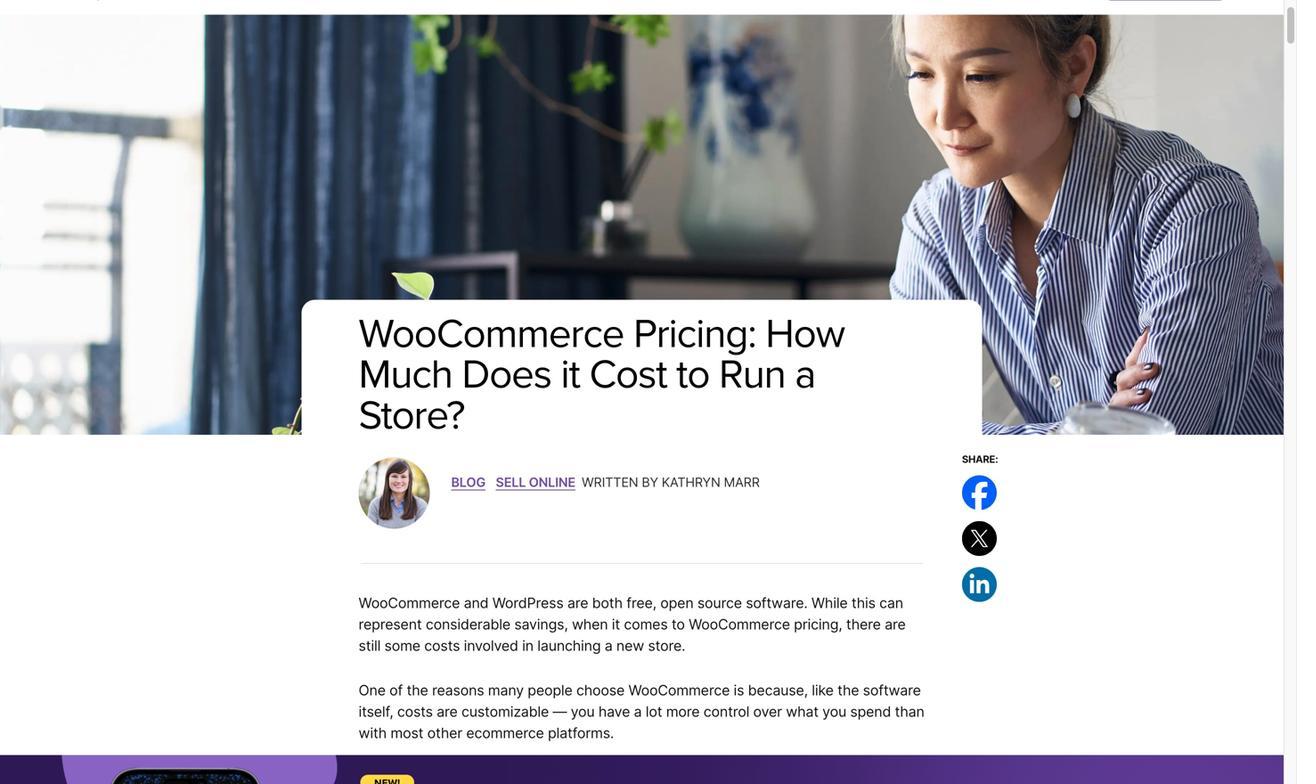 Task type: vqa. For each thing, say whether or not it's contained in the screenshot.
circle info icon
no



Task type: locate. For each thing, give the bounding box(es) containing it.
to
[[677, 350, 710, 399], [672, 616, 685, 633]]

there
[[847, 616, 881, 633]]

over
[[754, 703, 782, 720]]

are up other at the left bottom of the page
[[437, 703, 458, 720]]

is
[[734, 682, 745, 699]]

1 vertical spatial a
[[605, 637, 613, 655]]

a inside woocommerce and wordpress are both free, open source software. while this can represent considerable savings, when it comes to woocommerce pricing, there are still some costs involved in launching a new store.
[[605, 637, 613, 655]]

kathryn
[[662, 475, 721, 490]]

1 vertical spatial costs
[[397, 703, 433, 720]]

spend
[[851, 703, 891, 720]]

0 horizontal spatial are
[[437, 703, 458, 720]]

are
[[568, 594, 589, 612], [885, 616, 906, 633], [437, 703, 458, 720]]

0 horizontal spatial the
[[407, 682, 428, 699]]

share:
[[962, 453, 999, 465]]

2 horizontal spatial a
[[795, 350, 816, 399]]

1 you from the left
[[571, 703, 595, 720]]

ecommerce
[[466, 724, 544, 742]]

1 vertical spatial to
[[672, 616, 685, 633]]

0 vertical spatial a
[[795, 350, 816, 399]]

to down open on the right bottom of page
[[672, 616, 685, 633]]

you
[[571, 703, 595, 720], [823, 703, 847, 720]]

by
[[642, 475, 659, 490]]

when
[[572, 616, 608, 633]]

woocommerce and wordpress are both free, open source software. while this can represent considerable savings, when it comes to woocommerce pricing, there are still some costs involved in launching a new store.
[[359, 594, 906, 655]]

costs inside woocommerce and wordpress are both free, open source software. while this can represent considerable savings, when it comes to woocommerce pricing, there are still some costs involved in launching a new store.
[[424, 637, 460, 655]]

2 horizontal spatial are
[[885, 616, 906, 633]]

choose
[[577, 682, 625, 699]]

2 vertical spatial a
[[634, 703, 642, 720]]

new
[[617, 637, 644, 655]]

more
[[666, 703, 700, 720]]

.
[[578, 473, 582, 491]]

than
[[895, 703, 925, 720]]

because,
[[748, 682, 808, 699]]

0 horizontal spatial it
[[561, 350, 580, 399]]

blog link
[[451, 475, 486, 490]]

it down the both
[[612, 616, 620, 633]]

are down can
[[885, 616, 906, 633]]

0 vertical spatial costs
[[424, 637, 460, 655]]

costs up most
[[397, 703, 433, 720]]

considerable
[[426, 616, 511, 633]]

0 vertical spatial are
[[568, 594, 589, 612]]

costs down considerable
[[424, 637, 460, 655]]

woocommerce pricing: how much does it cost to run a store?
[[359, 310, 845, 440]]

it left cost
[[561, 350, 580, 399]]

1 horizontal spatial a
[[634, 703, 642, 720]]

0 horizontal spatial a
[[605, 637, 613, 655]]

a left the lot at the bottom
[[634, 703, 642, 720]]

blog , sell online .
[[451, 473, 582, 491]]

wordpress
[[493, 594, 564, 612]]

you down like
[[823, 703, 847, 720]]

are up when
[[568, 594, 589, 612]]

0 vertical spatial it
[[561, 350, 580, 399]]

does
[[462, 350, 551, 399]]

of
[[390, 682, 403, 699]]

costs
[[424, 637, 460, 655], [397, 703, 433, 720]]

2 vertical spatial are
[[437, 703, 458, 720]]

it
[[561, 350, 580, 399], [612, 616, 620, 633]]

one of the reasons many people choose woocommerce is because, like the software itself, costs are customizable — you have a lot more control over what you spend than with most other ecommerce platforms.
[[359, 682, 925, 742]]

free,
[[627, 594, 657, 612]]

to left run
[[677, 350, 710, 399]]

1 horizontal spatial the
[[838, 682, 859, 699]]

cost
[[590, 350, 667, 399]]

1 horizontal spatial you
[[823, 703, 847, 720]]

with
[[359, 724, 387, 742]]

open
[[661, 594, 694, 612]]

the right like
[[838, 682, 859, 699]]

a
[[795, 350, 816, 399], [605, 637, 613, 655], [634, 703, 642, 720]]

store.
[[648, 637, 686, 655]]

can
[[880, 594, 904, 612]]

you up platforms.
[[571, 703, 595, 720]]

how
[[766, 310, 845, 359]]

woocommerce
[[359, 310, 624, 359], [359, 594, 460, 612], [689, 616, 790, 633], [629, 682, 730, 699]]

the right of
[[407, 682, 428, 699]]

0 horizontal spatial you
[[571, 703, 595, 720]]

one
[[359, 682, 386, 699]]

1 vertical spatial it
[[612, 616, 620, 633]]

are inside one of the reasons many people choose woocommerce is because, like the software itself, costs are customizable — you have a lot more control over what you spend than with most other ecommerce platforms.
[[437, 703, 458, 720]]

the
[[407, 682, 428, 699], [838, 682, 859, 699]]

still
[[359, 637, 381, 655]]

a right run
[[795, 350, 816, 399]]

sell
[[496, 475, 526, 490]]

—
[[553, 703, 567, 720]]

have
[[599, 703, 630, 720]]

0 vertical spatial to
[[677, 350, 710, 399]]

woocommerce inside the woocommerce pricing: how much does it cost to run a store?
[[359, 310, 624, 359]]

written by kathryn marr
[[582, 475, 760, 490]]

a left the new at the bottom left
[[605, 637, 613, 655]]

1 horizontal spatial it
[[612, 616, 620, 633]]



Task type: describe. For each thing, give the bounding box(es) containing it.
represent
[[359, 616, 422, 633]]

costs inside one of the reasons many people choose woocommerce is because, like the software itself, costs are customizable — you have a lot more control over what you spend than with most other ecommerce platforms.
[[397, 703, 433, 720]]

what
[[786, 703, 819, 720]]

it inside the woocommerce pricing: how much does it cost to run a store?
[[561, 350, 580, 399]]

much
[[359, 350, 453, 399]]

and
[[464, 594, 489, 612]]

online
[[529, 475, 576, 490]]

a inside one of the reasons many people choose woocommerce is because, like the software itself, costs are customizable — you have a lot more control over what you spend than with most other ecommerce platforms.
[[634, 703, 642, 720]]

software.
[[746, 594, 808, 612]]

woocommerce inside one of the reasons many people choose woocommerce is because, like the software itself, costs are customizable — you have a lot more control over what you spend than with most other ecommerce platforms.
[[629, 682, 730, 699]]

1 the from the left
[[407, 682, 428, 699]]

2 the from the left
[[838, 682, 859, 699]]

launching
[[538, 637, 601, 655]]

to inside woocommerce and wordpress are both free, open source software. while this can represent considerable savings, when it comes to woocommerce pricing, there are still some costs involved in launching a new store.
[[672, 616, 685, 633]]

in
[[522, 637, 534, 655]]

software
[[863, 682, 921, 699]]

comes
[[624, 616, 668, 633]]

sell online link
[[496, 475, 576, 490]]

people
[[528, 682, 573, 699]]

a inside the woocommerce pricing: how much does it cost to run a store?
[[795, 350, 816, 399]]

run
[[719, 350, 786, 399]]

reasons
[[432, 682, 484, 699]]

pricing,
[[794, 616, 843, 633]]

source
[[698, 594, 742, 612]]

2 you from the left
[[823, 703, 847, 720]]

control
[[704, 703, 750, 720]]

like
[[812, 682, 834, 699]]

marr
[[724, 475, 760, 490]]

involved
[[464, 637, 519, 655]]

it inside woocommerce and wordpress are both free, open source software. while this can represent considerable savings, when it comes to woocommerce pricing, there are still some costs involved in launching a new store.
[[612, 616, 620, 633]]

platforms.
[[548, 724, 614, 742]]

store?
[[359, 391, 465, 440]]

itself,
[[359, 703, 394, 720]]

while
[[812, 594, 848, 612]]

1 vertical spatial are
[[885, 616, 906, 633]]

,
[[488, 473, 492, 491]]

many
[[488, 682, 524, 699]]

written
[[582, 475, 639, 490]]

blog
[[451, 475, 486, 490]]

this
[[852, 594, 876, 612]]

some
[[385, 637, 421, 655]]

customizable
[[462, 703, 549, 720]]

most
[[391, 724, 424, 742]]

both
[[592, 594, 623, 612]]

other
[[427, 724, 463, 742]]

pricing:
[[634, 310, 756, 359]]

1 horizontal spatial are
[[568, 594, 589, 612]]

lot
[[646, 703, 663, 720]]

to inside the woocommerce pricing: how much does it cost to run a store?
[[677, 350, 710, 399]]

savings,
[[515, 616, 568, 633]]



